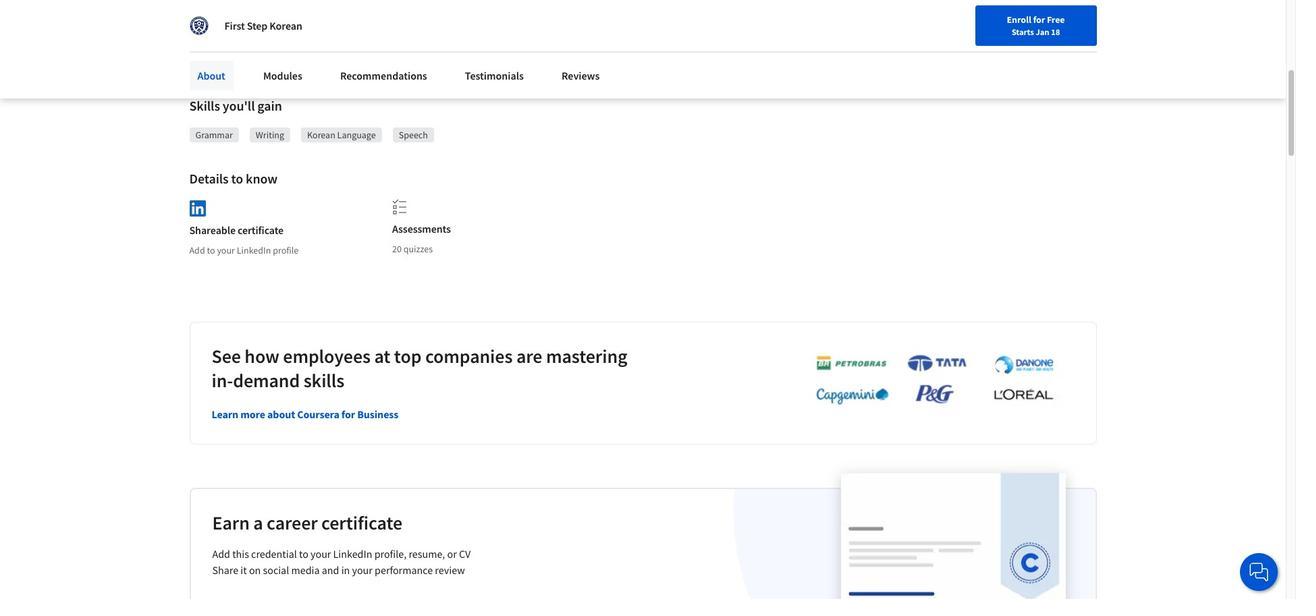 Task type: vqa. For each thing, say whether or not it's contained in the screenshot.
add related to Add to your LinkedIn profile
yes



Task type: locate. For each thing, give the bounding box(es) containing it.
modules link up "gain"
[[255, 61, 311, 90]]

enroll
[[1007, 14, 1032, 26]]

None search field
[[192, 35, 517, 62]]

about link left step
[[189, 20, 234, 49]]

about link up skills
[[189, 61, 234, 90]]

0 vertical spatial certificate
[[238, 223, 284, 237]]

0 vertical spatial add
[[189, 244, 205, 256]]

modules link right the first
[[255, 20, 311, 49]]

credential
[[251, 547, 297, 561]]

2 about link from the top
[[189, 61, 234, 90]]

see
[[212, 344, 241, 368]]

1 vertical spatial modules
[[263, 69, 302, 82]]

english
[[1027, 42, 1060, 56]]

0 vertical spatial about
[[198, 28, 225, 41]]

for up jan
[[1033, 14, 1045, 26]]

2 horizontal spatial to
[[299, 547, 308, 561]]

performance
[[375, 564, 433, 577]]

1 vertical spatial to
[[207, 244, 215, 256]]

about
[[198, 28, 225, 41], [198, 69, 225, 82]]

korean right step
[[270, 19, 302, 32]]

for
[[200, 7, 215, 20]]

0 horizontal spatial certificate
[[238, 223, 284, 237]]

1 vertical spatial about
[[198, 69, 225, 82]]

1 horizontal spatial to
[[231, 170, 243, 187]]

shareable certificate
[[189, 223, 284, 237]]

0 horizontal spatial to
[[207, 244, 215, 256]]

0 vertical spatial modules link
[[255, 20, 311, 49]]

linkedin
[[237, 244, 271, 256], [333, 547, 372, 561]]

1 vertical spatial linkedin
[[333, 547, 372, 561]]

to for know
[[231, 170, 243, 187]]

in
[[341, 564, 350, 577]]

mastering
[[546, 344, 628, 368]]

find
[[912, 43, 929, 55]]

step
[[247, 19, 268, 32]]

details
[[189, 170, 229, 187]]

find your new career link
[[905, 41, 1003, 57]]

companies
[[425, 344, 513, 368]]

korean left language
[[307, 129, 335, 141]]

testimonials link
[[457, 61, 532, 90]]

on
[[249, 564, 261, 577]]

add down shareable
[[189, 244, 205, 256]]

assessments
[[392, 222, 451, 236]]

1 modules link from the top
[[255, 20, 311, 49]]

add for add this credential to your linkedin profile, resume, or cv share it on social media and in your performance review
[[212, 547, 230, 561]]

profile,
[[375, 547, 407, 561]]

about down for
[[198, 28, 225, 41]]

1 horizontal spatial for
[[1033, 14, 1045, 26]]

20
[[392, 243, 402, 255]]

language
[[337, 129, 376, 141]]

it
[[241, 564, 247, 577]]

shareable
[[189, 223, 236, 237]]

media
[[291, 564, 320, 577]]

reviews
[[562, 69, 600, 82]]

korean
[[270, 19, 302, 32], [307, 129, 335, 141]]

skills
[[304, 368, 345, 393]]

18
[[1051, 26, 1060, 37]]

1 horizontal spatial linkedin
[[333, 547, 372, 561]]

0 vertical spatial to
[[231, 170, 243, 187]]

2 modules from the top
[[263, 69, 302, 82]]

or
[[447, 547, 457, 561]]

1 vertical spatial certificate
[[321, 511, 402, 535]]

demand
[[233, 368, 300, 393]]

2 about from the top
[[198, 69, 225, 82]]

free
[[1047, 14, 1065, 26]]

certificate
[[238, 223, 284, 237], [321, 511, 402, 535]]

find your new career
[[912, 43, 996, 55]]

linkedin up in
[[333, 547, 372, 561]]

add up the share
[[212, 547, 230, 561]]

1 vertical spatial modules link
[[255, 61, 311, 90]]

in-
[[212, 368, 233, 393]]

0 vertical spatial korean
[[270, 19, 302, 32]]

your
[[931, 43, 949, 55], [217, 244, 235, 256], [311, 547, 331, 561], [352, 564, 373, 577]]

to left know
[[231, 170, 243, 187]]

0 vertical spatial about link
[[189, 20, 234, 49]]

employees
[[283, 344, 371, 368]]

1 vertical spatial korean
[[307, 129, 335, 141]]

earn a career certificate
[[212, 511, 402, 535]]

1 vertical spatial add
[[212, 547, 230, 561]]

1 horizontal spatial korean
[[307, 129, 335, 141]]

jan
[[1036, 26, 1050, 37]]

to inside add this credential to your linkedin profile, resume, or cv share it on social media and in your performance review
[[299, 547, 308, 561]]

0 vertical spatial modules
[[263, 28, 302, 41]]

recommendations
[[340, 69, 427, 82]]

recommendations link
[[332, 61, 435, 90]]

0 horizontal spatial korean
[[270, 19, 302, 32]]

0 horizontal spatial linkedin
[[237, 244, 271, 256]]

modules link
[[255, 20, 311, 49], [255, 61, 311, 90]]

for
[[1033, 14, 1045, 26], [342, 408, 355, 421]]

new
[[951, 43, 968, 55]]

add
[[189, 244, 205, 256], [212, 547, 230, 561]]

1 vertical spatial about link
[[189, 61, 234, 90]]

details to know
[[189, 170, 278, 187]]

to for your
[[207, 244, 215, 256]]

about link for second modules link from the top
[[189, 61, 234, 90]]

linkedin down shareable certificate
[[237, 244, 271, 256]]

speech
[[399, 129, 428, 141]]

quizzes
[[404, 243, 433, 255]]

about up skills
[[198, 69, 225, 82]]

yonsei university image
[[189, 16, 208, 35]]

1 about from the top
[[198, 28, 225, 41]]

modules
[[263, 28, 302, 41], [263, 69, 302, 82]]

resume,
[[409, 547, 445, 561]]

2 modules link from the top
[[255, 61, 311, 90]]

about link
[[189, 20, 234, 49], [189, 61, 234, 90]]

add to your linkedin profile
[[189, 244, 299, 256]]

coursera career certificate image
[[842, 473, 1067, 600]]

coursera enterprise logos image
[[796, 354, 1066, 412]]

modules right the first
[[263, 28, 302, 41]]

1 vertical spatial for
[[342, 408, 355, 421]]

gain
[[258, 97, 282, 114]]

earn
[[212, 511, 250, 535]]

career
[[970, 43, 996, 55]]

to up media
[[299, 547, 308, 561]]

linkedin inside add this credential to your linkedin profile, resume, or cv share it on social media and in your performance review
[[333, 547, 372, 561]]

add inside add this credential to your linkedin profile, resume, or cv share it on social media and in your performance review
[[212, 547, 230, 561]]

1 about link from the top
[[189, 20, 234, 49]]

certificate up add to your linkedin profile
[[238, 223, 284, 237]]

to
[[231, 170, 243, 187], [207, 244, 215, 256], [299, 547, 308, 561]]

2 vertical spatial to
[[299, 547, 308, 561]]

to down shareable
[[207, 244, 215, 256]]

modules up "gain"
[[263, 69, 302, 82]]

about for about link corresponding to second modules link from the top
[[198, 69, 225, 82]]

0 horizontal spatial for
[[342, 408, 355, 421]]

and
[[322, 564, 339, 577]]

share
[[212, 564, 238, 577]]

first step korean
[[225, 19, 302, 32]]

0 horizontal spatial add
[[189, 244, 205, 256]]

certificate up profile, at the bottom left of page
[[321, 511, 402, 535]]

0 vertical spatial for
[[1033, 14, 1045, 26]]

1 horizontal spatial add
[[212, 547, 230, 561]]

first
[[225, 19, 245, 32]]

1 modules from the top
[[263, 28, 302, 41]]

for left business
[[342, 408, 355, 421]]



Task type: describe. For each thing, give the bounding box(es) containing it.
your right in
[[352, 564, 373, 577]]

your up and
[[311, 547, 331, 561]]

a
[[253, 511, 263, 535]]

this
[[232, 547, 249, 561]]

top
[[394, 344, 422, 368]]

add this credential to your linkedin profile, resume, or cv share it on social media and in your performance review
[[212, 547, 471, 577]]

review
[[435, 564, 465, 577]]

reviews link
[[554, 61, 608, 90]]

at
[[374, 344, 391, 368]]

see how employees at top companies are mastering in-demand skills
[[212, 344, 628, 393]]

testimonials
[[465, 69, 524, 82]]

for inside enroll for free starts jan 18
[[1033, 14, 1045, 26]]

chat with us image
[[1249, 562, 1270, 583]]

skills you'll gain
[[189, 97, 282, 114]]

modules for 2nd modules link from the bottom
[[263, 28, 302, 41]]

modules for second modules link from the top
[[263, 69, 302, 82]]

you'll
[[223, 97, 255, 114]]

korean language
[[307, 129, 376, 141]]

add for add to your linkedin profile
[[189, 244, 205, 256]]

enroll for free starts jan 18
[[1007, 14, 1065, 37]]

about link for 2nd modules link from the bottom
[[189, 20, 234, 49]]

for link
[[194, 0, 275, 27]]

your down shareable certificate
[[217, 244, 235, 256]]

are
[[516, 344, 543, 368]]

business
[[357, 408, 399, 421]]

more
[[241, 408, 265, 421]]

career
[[267, 511, 318, 535]]

profile
[[273, 244, 299, 256]]

learn more about coursera for business link
[[212, 408, 399, 421]]

grammar
[[195, 129, 233, 141]]

learn
[[212, 408, 238, 421]]

how
[[245, 344, 279, 368]]

learn more about coursera for business
[[212, 408, 399, 421]]

0 vertical spatial linkedin
[[237, 244, 271, 256]]

social
[[263, 564, 289, 577]]

know
[[246, 170, 278, 187]]

skills
[[189, 97, 220, 114]]

starts
[[1012, 26, 1034, 37]]

1 horizontal spatial certificate
[[321, 511, 402, 535]]

writing
[[256, 129, 284, 141]]

your right find
[[931, 43, 949, 55]]

about for about link for 2nd modules link from the bottom
[[198, 28, 225, 41]]

20 quizzes
[[392, 243, 433, 255]]

about
[[267, 408, 295, 421]]

cv
[[459, 547, 471, 561]]

coursera
[[297, 408, 339, 421]]

english button
[[1003, 27, 1084, 71]]



